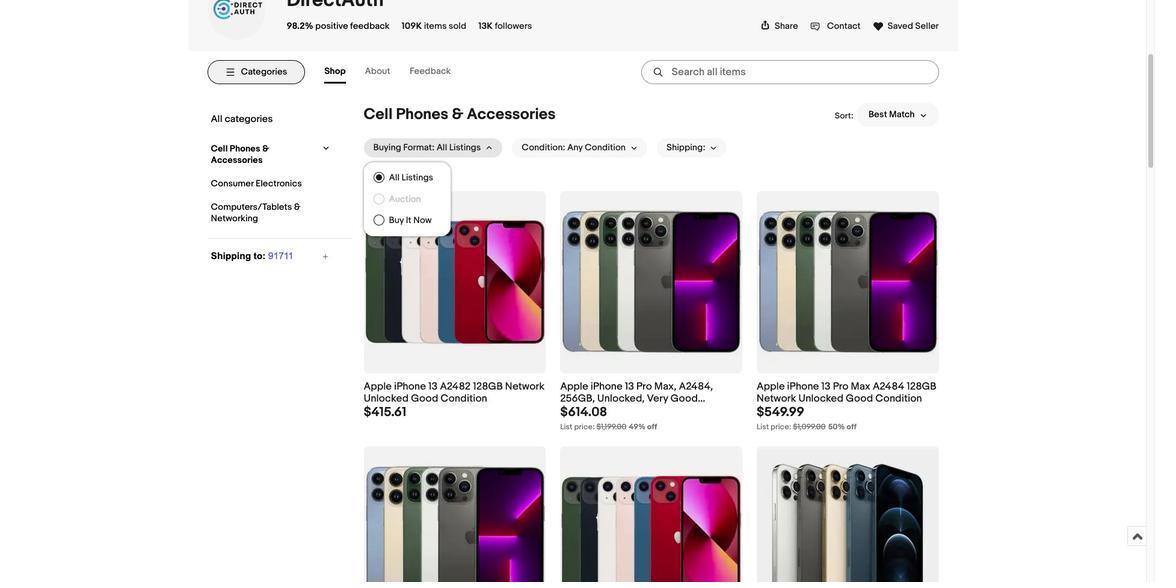 Task type: locate. For each thing, give the bounding box(es) containing it.
0 horizontal spatial unlocked
[[364, 393, 409, 405]]

& down electronics
[[294, 201, 301, 213]]

off right 49%
[[647, 422, 657, 432]]

apple up 256gb,
[[560, 381, 588, 393]]

109k items sold
[[402, 20, 466, 32]]

0 horizontal spatial 128gb
[[473, 381, 503, 393]]

iphone
[[394, 381, 426, 393], [591, 381, 623, 393], [787, 381, 819, 393]]

apple inside "apple iphone 13 pro max a2484 128gb network unlocked good condition"
[[757, 381, 785, 393]]

1 vertical spatial &
[[262, 143, 269, 155]]

apple iphone 13 a2482 128gb network unlocked good condition button
[[364, 381, 546, 406]]

1 horizontal spatial pro
[[833, 381, 849, 393]]

1 good from the left
[[411, 393, 438, 405]]

condition: any condition button
[[512, 138, 647, 158]]

sort:
[[835, 111, 853, 121]]

cell phones & accessories
[[364, 105, 556, 124], [211, 143, 269, 166]]

accessories up condition:
[[467, 105, 556, 124]]

13
[[428, 381, 438, 393], [625, 381, 634, 393], [821, 381, 831, 393]]

a2484
[[873, 381, 904, 393]]

phones up format:
[[396, 105, 448, 124]]

1 horizontal spatial off
[[847, 422, 857, 432]]

auction radio item
[[364, 189, 450, 210]]

good inside apple iphone 13 pro max, a2484, 256gb, unlocked, very good condition
[[671, 393, 698, 405]]

2 horizontal spatial all
[[437, 142, 447, 154]]

feedback
[[410, 66, 451, 77]]

iphone inside "apple iphone 13 a2482 128gb network unlocked good condition"
[[394, 381, 426, 393]]

1 list from the left
[[560, 422, 572, 432]]

128gb
[[473, 381, 503, 393], [907, 381, 937, 393]]

auction
[[389, 193, 421, 205]]

13 inside "apple iphone 13 pro max a2484 128gb network unlocked good condition"
[[821, 381, 831, 393]]

all listings radio item
[[364, 167, 450, 189]]

0 horizontal spatial cell
[[211, 143, 228, 155]]

buying format: all listings button
[[364, 138, 503, 158]]

all
[[211, 113, 222, 125], [437, 142, 447, 154], [389, 172, 400, 183]]

apple inside apple iphone 13 pro max, a2484, 256gb, unlocked, very good condition
[[560, 381, 588, 393]]

1 horizontal spatial phones
[[396, 105, 448, 124]]

cell phones & accessories up 'consumer'
[[211, 143, 269, 166]]

off
[[647, 422, 657, 432], [847, 422, 857, 432]]

0 vertical spatial accessories
[[467, 105, 556, 124]]

list for $614.08
[[560, 422, 572, 432]]

saved
[[888, 20, 913, 32]]

condition
[[585, 142, 626, 154], [441, 393, 487, 405], [875, 393, 922, 405], [560, 406, 607, 418]]

listings up auction "radio item"
[[402, 172, 433, 183]]

price: down $549.99
[[771, 422, 791, 432]]

0 vertical spatial network
[[505, 381, 545, 393]]

2 13 from the left
[[625, 381, 634, 393]]

1 vertical spatial network
[[757, 393, 796, 405]]

0 horizontal spatial pro
[[636, 381, 652, 393]]

13k followers
[[478, 20, 532, 32]]

iphone up unlocked,
[[591, 381, 623, 393]]

2 horizontal spatial good
[[846, 393, 873, 405]]

13 up unlocked,
[[625, 381, 634, 393]]

cell up 'consumer'
[[211, 143, 228, 155]]

best match
[[869, 109, 915, 121]]

categories button
[[207, 60, 305, 84]]

1 horizontal spatial iphone
[[591, 381, 623, 393]]

2 unlocked from the left
[[799, 393, 843, 405]]

0 vertical spatial all
[[211, 113, 222, 125]]

0 horizontal spatial apple
[[364, 381, 392, 393]]

1 horizontal spatial cell phones & accessories
[[364, 105, 556, 124]]

apple up $415.61
[[364, 381, 392, 393]]

1 horizontal spatial accessories
[[467, 105, 556, 124]]

buying format: all listings
[[373, 142, 481, 154]]

0 horizontal spatial all
[[211, 113, 222, 125]]

13k
[[478, 20, 493, 32]]

price:
[[574, 422, 595, 432], [771, 422, 791, 432]]

menu containing all listings
[[364, 167, 450, 236]]

price: inside $614.08 list price: $1,199.00 49% off
[[574, 422, 595, 432]]

cell up buying
[[364, 105, 393, 124]]

categories
[[225, 113, 273, 125]]

all right format:
[[437, 142, 447, 154]]

off right 50% on the right bottom of the page
[[847, 422, 857, 432]]

unlocked,
[[597, 393, 645, 405]]

1 horizontal spatial &
[[294, 201, 301, 213]]

good inside "apple iphone 13 a2482 128gb network unlocked good condition"
[[411, 393, 438, 405]]

& inside computers/tablets & networking
[[294, 201, 301, 213]]

3 apple from the left
[[757, 381, 785, 393]]

menu inside cell phones & accessories tab panel
[[364, 167, 450, 236]]

0 vertical spatial phones
[[396, 105, 448, 124]]

condition right any
[[585, 142, 626, 154]]

tab list
[[324, 61, 470, 84]]

any
[[567, 142, 583, 154]]

3 good from the left
[[846, 393, 873, 405]]

pro inside "apple iphone 13 pro max a2484 128gb network unlocked good condition"
[[833, 381, 849, 393]]

3 13 from the left
[[821, 381, 831, 393]]

apple iphone 13 pro max, a2484, 256gb, unlocked, very good condition : quick view image
[[561, 192, 741, 373]]

0 horizontal spatial &
[[262, 143, 269, 155]]

consumer electronics
[[211, 178, 302, 189]]

13 left max at bottom right
[[821, 381, 831, 393]]

1 13 from the left
[[428, 381, 438, 393]]

network
[[505, 381, 545, 393], [757, 393, 796, 405]]

menu
[[364, 167, 450, 236]]

iphone up $415.61
[[394, 381, 426, 393]]

2 horizontal spatial iphone
[[787, 381, 819, 393]]

2 list from the left
[[757, 422, 769, 432]]

iphone up $549.99 list price: $1,099.00 50% off
[[787, 381, 819, 393]]

13 inside apple iphone 13 pro max, a2484, 256gb, unlocked, very good condition
[[625, 381, 634, 393]]

2 vertical spatial &
[[294, 201, 301, 213]]

1 horizontal spatial all
[[389, 172, 400, 183]]

128gb inside "apple iphone 13 a2482 128gb network unlocked good condition"
[[473, 381, 503, 393]]

2 apple from the left
[[560, 381, 588, 393]]

$549.99
[[757, 405, 804, 421]]

109k
[[402, 20, 422, 32]]

good
[[411, 393, 438, 405], [671, 393, 698, 405], [846, 393, 873, 405]]

listings
[[449, 142, 481, 154], [402, 172, 433, 183]]

apple iphone 13 pro max a2484 128gb network unlocked good condition button
[[757, 381, 939, 406]]

list down $549.99
[[757, 422, 769, 432]]

condition down 256gb,
[[560, 406, 607, 418]]

&
[[452, 105, 463, 124], [262, 143, 269, 155], [294, 201, 301, 213]]

consumer
[[211, 178, 254, 189]]

price: for $614.08
[[574, 422, 595, 432]]

0 horizontal spatial listings
[[402, 172, 433, 183]]

all inside dropdown button
[[437, 142, 447, 154]]

condition down a2482
[[441, 393, 487, 405]]

1 vertical spatial listings
[[402, 172, 433, 183]]

2 horizontal spatial apple
[[757, 381, 785, 393]]

0 vertical spatial cell phones & accessories
[[364, 105, 556, 124]]

1 vertical spatial all
[[437, 142, 447, 154]]

all up auction
[[389, 172, 400, 183]]

cell
[[364, 105, 393, 124], [211, 143, 228, 155]]

1 horizontal spatial price:
[[771, 422, 791, 432]]

pro inside apple iphone 13 pro max, a2484, 256gb, unlocked, very good condition
[[636, 381, 652, 393]]

13 for $549.99
[[821, 381, 831, 393]]

phones down all categories
[[230, 143, 260, 155]]

0 horizontal spatial price:
[[574, 422, 595, 432]]

1 iphone from the left
[[394, 381, 426, 393]]

1 pro from the left
[[636, 381, 652, 393]]

feedback
[[350, 20, 390, 32]]

256gb,
[[560, 393, 595, 405]]

1 horizontal spatial unlocked
[[799, 393, 843, 405]]

iphone for $614.08
[[591, 381, 623, 393]]

accessories
[[467, 105, 556, 124], [211, 155, 263, 166]]

1 horizontal spatial apple
[[560, 381, 588, 393]]

list down $614.08
[[560, 422, 572, 432]]

condition inside dropdown button
[[585, 142, 626, 154]]

1 horizontal spatial 13
[[625, 381, 634, 393]]

128gb right a2482
[[473, 381, 503, 393]]

0 horizontal spatial phones
[[230, 143, 260, 155]]

shop
[[324, 66, 346, 77]]

good down max at bottom right
[[846, 393, 873, 405]]

a2484,
[[679, 381, 713, 393]]

condition inside apple iphone 13 pro max, a2484, 256gb, unlocked, very good condition
[[560, 406, 607, 418]]

0 horizontal spatial off
[[647, 422, 657, 432]]

all listings
[[389, 172, 433, 183]]

condition inside "apple iphone 13 a2482 128gb network unlocked good condition"
[[441, 393, 487, 405]]

1 unlocked from the left
[[364, 393, 409, 405]]

apple for $614.08
[[560, 381, 588, 393]]

apple iphone 13 a2482 128gb network unlocked good condition : quick view image
[[364, 192, 545, 373]]

accessories up 'consumer'
[[211, 155, 263, 166]]

1 horizontal spatial list
[[757, 422, 769, 432]]

cell inside cell phones & accessories
[[211, 143, 228, 155]]

pro up the "very"
[[636, 381, 652, 393]]

2 128gb from the left
[[907, 381, 937, 393]]

$1,099.00
[[793, 422, 826, 432]]

1 horizontal spatial listings
[[449, 142, 481, 154]]

condition:
[[522, 142, 565, 154]]

good right $415.61
[[411, 393, 438, 405]]

0 horizontal spatial good
[[411, 393, 438, 405]]

$614.08
[[560, 405, 607, 421]]

iphone for $549.99
[[787, 381, 819, 393]]

list
[[560, 422, 572, 432], [757, 422, 769, 432]]

off inside $549.99 list price: $1,099.00 50% off
[[847, 422, 857, 432]]

iphone inside apple iphone 13 pro max, a2484, 256gb, unlocked, very good condition
[[591, 381, 623, 393]]

phones
[[396, 105, 448, 124], [230, 143, 260, 155]]

pro
[[636, 381, 652, 393], [833, 381, 849, 393]]

1 apple from the left
[[364, 381, 392, 393]]

price: for $549.99
[[771, 422, 791, 432]]

13 left a2482
[[428, 381, 438, 393]]

1 vertical spatial phones
[[230, 143, 260, 155]]

good inside "apple iphone 13 pro max a2484 128gb network unlocked good condition"
[[846, 393, 873, 405]]

2 vertical spatial all
[[389, 172, 400, 183]]

2 pro from the left
[[833, 381, 849, 393]]

condition down the a2484
[[875, 393, 922, 405]]

iphone inside "apple iphone 13 pro max a2484 128gb network unlocked good condition"
[[787, 381, 819, 393]]

unlocked inside "apple iphone 13 pro max a2484 128gb network unlocked good condition"
[[799, 393, 843, 405]]

0 horizontal spatial accessories
[[211, 155, 263, 166]]

apple up $549.99
[[757, 381, 785, 393]]

& up buying format: all listings dropdown button
[[452, 105, 463, 124]]

0 horizontal spatial cell phones & accessories
[[211, 143, 269, 166]]

0 horizontal spatial network
[[505, 381, 545, 393]]

1 horizontal spatial good
[[671, 393, 698, 405]]

condition: any condition
[[522, 142, 626, 154]]

network inside "apple iphone 13 pro max a2484 128gb network unlocked good condition"
[[757, 393, 796, 405]]

good down a2484,
[[671, 393, 698, 405]]

cell phones & accessories up buying format: all listings dropdown button
[[364, 105, 556, 124]]

list inside $614.08 list price: $1,199.00 49% off
[[560, 422, 572, 432]]

0 horizontal spatial iphone
[[394, 381, 426, 393]]

off inside $614.08 list price: $1,199.00 49% off
[[647, 422, 657, 432]]

all inside radio item
[[389, 172, 400, 183]]

apple iphone 13 pro max a2484 128gb network unlocked very good : quick view image
[[364, 447, 545, 582]]

price: down $614.08
[[574, 422, 595, 432]]

0 vertical spatial cell
[[364, 105, 393, 124]]

& down all categories link
[[262, 143, 269, 155]]

1 vertical spatial cell
[[211, 143, 228, 155]]

share
[[775, 20, 798, 32]]

all left the categories
[[211, 113, 222, 125]]

$549.99 list price: $1,099.00 50% off
[[757, 405, 857, 432]]

pro left max at bottom right
[[833, 381, 849, 393]]

2 off from the left
[[847, 422, 857, 432]]

1 horizontal spatial 128gb
[[907, 381, 937, 393]]

followers
[[495, 20, 532, 32]]

price: inside $549.99 list price: $1,099.00 50% off
[[771, 422, 791, 432]]

1 128gb from the left
[[473, 381, 503, 393]]

128gb right the a2484
[[907, 381, 937, 393]]

listings inside radio item
[[402, 172, 433, 183]]

cell phones & accessories link
[[208, 140, 317, 169]]

pro for $614.08
[[636, 381, 652, 393]]

2 horizontal spatial &
[[452, 105, 463, 124]]

all for all listings
[[389, 172, 400, 183]]

2 price: from the left
[[771, 422, 791, 432]]

buy it now radio item
[[364, 210, 450, 231]]

listings right format:
[[449, 142, 481, 154]]

2 horizontal spatial 13
[[821, 381, 831, 393]]

1 horizontal spatial network
[[757, 393, 796, 405]]

0 horizontal spatial 13
[[428, 381, 438, 393]]

apple
[[364, 381, 392, 393], [560, 381, 588, 393], [757, 381, 785, 393]]

saved seller button
[[873, 20, 939, 32]]

apple iphone 13 pro max, a2484, 256gb, unlocked, very good condition
[[560, 381, 713, 418]]

buy
[[389, 215, 404, 226]]

2 good from the left
[[671, 393, 698, 405]]

list inside $549.99 list price: $1,099.00 50% off
[[757, 422, 769, 432]]

max,
[[654, 381, 677, 393]]

1 price: from the left
[[574, 422, 595, 432]]

0 vertical spatial listings
[[449, 142, 481, 154]]

phones inside cell phones & accessories
[[230, 143, 260, 155]]

list for $549.99
[[757, 422, 769, 432]]

98.2% positive feedback
[[287, 20, 390, 32]]

3 iphone from the left
[[787, 381, 819, 393]]

apple iphone 13, a2482, 128gb, unlocked, very good condition : quick view image
[[561, 447, 741, 582]]

unlocked
[[364, 393, 409, 405], [799, 393, 843, 405]]

1 off from the left
[[647, 422, 657, 432]]

0 horizontal spatial list
[[560, 422, 572, 432]]

2 iphone from the left
[[591, 381, 623, 393]]

items
[[424, 20, 447, 32]]



Task type: vqa. For each thing, say whether or not it's contained in the screenshot.
Apple in 'Apple iPhone 13 A2482 128GB Network Unlocked Good Condition'
yes



Task type: describe. For each thing, give the bounding box(es) containing it.
contact
[[827, 20, 861, 32]]

13 for $614.08
[[625, 381, 634, 393]]

networking
[[211, 213, 258, 224]]

all categories link
[[208, 110, 329, 128]]

$614.08 list price: $1,199.00 49% off
[[560, 405, 657, 432]]

pro for $549.99
[[833, 381, 849, 393]]

a2482
[[440, 381, 471, 393]]

all for all categories
[[211, 113, 222, 125]]

49%
[[629, 422, 646, 432]]

shipping: button
[[657, 138, 727, 158]]

buy it now
[[389, 215, 432, 226]]

1 horizontal spatial cell
[[364, 105, 393, 124]]

apple iphone 13 a2482 128gb network unlocked good condition
[[364, 381, 545, 405]]

shipping to: 91711
[[211, 251, 294, 261]]

0 vertical spatial &
[[452, 105, 463, 124]]

50%
[[828, 422, 845, 432]]

off for $549.99
[[847, 422, 857, 432]]

computers/tablets & networking link
[[208, 198, 325, 227]]

computers/tablets & networking
[[211, 201, 301, 224]]

off for $614.08
[[647, 422, 657, 432]]

91711
[[268, 251, 294, 261]]

max
[[851, 381, 870, 393]]

apple iphone 13 pro max, a2484, 256gb, unlocked, very good condition button
[[560, 381, 742, 418]]

$415.61
[[364, 405, 406, 421]]

computers/tablets
[[211, 201, 292, 213]]

electronics
[[256, 178, 302, 189]]

128gb inside "apple iphone 13 pro max a2484 128gb network unlocked good condition"
[[907, 381, 937, 393]]

consumer electronics link
[[208, 175, 325, 192]]

very
[[647, 393, 668, 405]]

listings inside dropdown button
[[449, 142, 481, 154]]

shipping:
[[667, 142, 705, 154]]

good for $549.99
[[846, 393, 873, 405]]

best match button
[[856, 103, 939, 127]]

now
[[413, 215, 432, 226]]

apple iphone 12 pro max a2342 128gb unlocked very good condition : quick view image
[[758, 449, 938, 582]]

seller
[[915, 20, 939, 32]]

1 vertical spatial cell phones & accessories
[[211, 143, 269, 166]]

13 inside "apple iphone 13 a2482 128gb network unlocked good condition"
[[428, 381, 438, 393]]

condition inside "apple iphone 13 pro max a2484 128gb network unlocked good condition"
[[875, 393, 922, 405]]

buying
[[373, 142, 401, 154]]

share button
[[760, 20, 798, 32]]

categories
[[241, 66, 287, 78]]

match
[[889, 109, 915, 121]]

shipping
[[211, 251, 251, 261]]

$1,199.00
[[596, 422, 627, 432]]

about
[[365, 66, 390, 77]]

98.2%
[[287, 20, 313, 32]]

positive
[[315, 20, 348, 32]]

contact link
[[810, 20, 861, 32]]

1 vertical spatial accessories
[[211, 155, 263, 166]]

apple for $549.99
[[757, 381, 785, 393]]

format:
[[403, 142, 435, 154]]

apple inside "apple iphone 13 a2482 128gb network unlocked good condition"
[[364, 381, 392, 393]]

it
[[406, 215, 411, 226]]

sold
[[449, 20, 466, 32]]

good for $614.08
[[671, 393, 698, 405]]

all categories
[[211, 113, 273, 125]]

network inside "apple iphone 13 a2482 128gb network unlocked good condition"
[[505, 381, 545, 393]]

unlocked inside "apple iphone 13 a2482 128gb network unlocked good condition"
[[364, 393, 409, 405]]

cell phones & accessories tab panel
[[207, 93, 939, 582]]

to:
[[254, 251, 266, 261]]

best
[[869, 109, 887, 121]]

apple iphone 13 pro max a2484 128gb network unlocked good condition
[[757, 381, 937, 405]]

saved seller
[[888, 20, 939, 32]]

Search all items field
[[641, 60, 939, 84]]

apple iphone 13 pro max a2484 128gb network unlocked good condition : quick view image
[[758, 192, 938, 373]]

directauth image
[[207, 0, 265, 40]]

tab list containing shop
[[324, 61, 470, 84]]

& inside cell phones & accessories
[[262, 143, 269, 155]]



